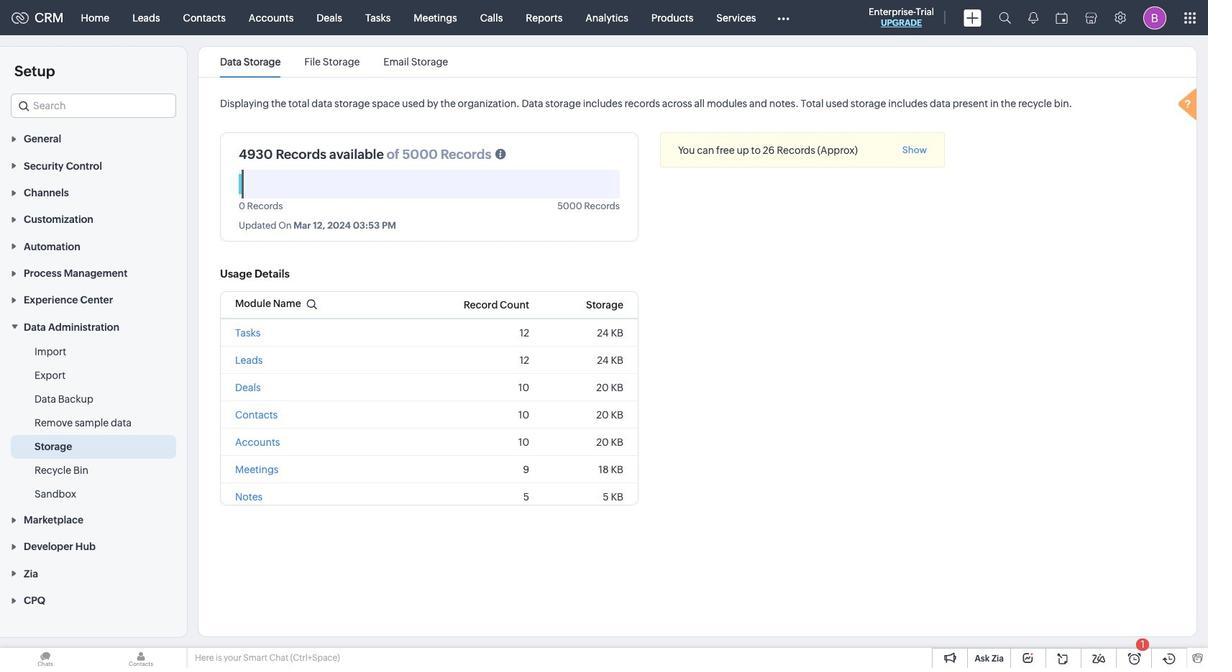 Task type: describe. For each thing, give the bounding box(es) containing it.
profile image
[[1144, 6, 1167, 29]]

loading image
[[1175, 86, 1204, 125]]

logo image
[[12, 12, 29, 23]]

chats image
[[0, 648, 91, 668]]

contacts image
[[96, 648, 186, 668]]

Other Modules field
[[768, 6, 799, 29]]

signals element
[[1020, 0, 1047, 35]]



Task type: vqa. For each thing, say whether or not it's contained in the screenshot.
Email
no



Task type: locate. For each thing, give the bounding box(es) containing it.
search image
[[999, 12, 1011, 24]]

create menu image
[[964, 9, 982, 26]]

Search text field
[[12, 94, 176, 117]]

profile element
[[1135, 0, 1175, 35]]

signals image
[[1029, 12, 1039, 24]]

search element
[[991, 0, 1020, 35]]

create menu element
[[955, 0, 991, 35]]

region
[[0, 340, 187, 506]]

calendar image
[[1056, 12, 1068, 23]]

None field
[[11, 94, 176, 118]]



